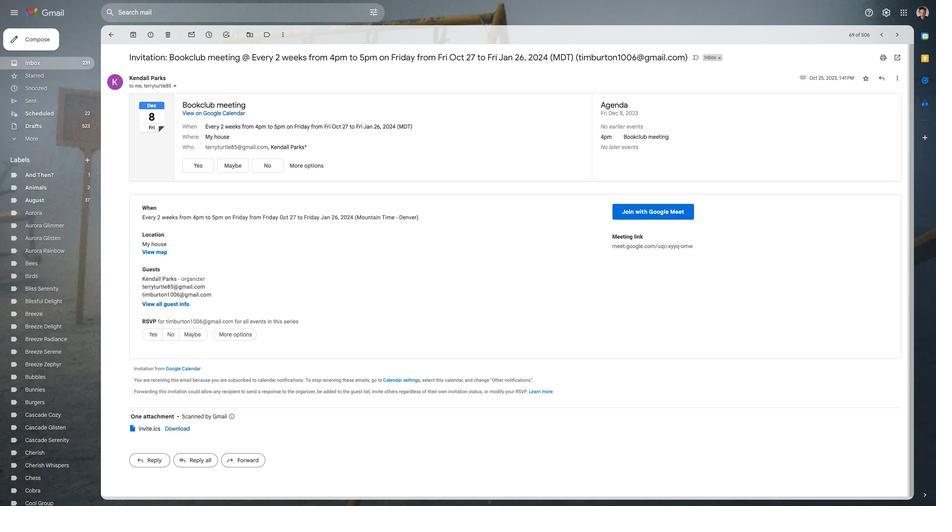 Task type: vqa. For each thing, say whether or not it's contained in the screenshot.
the rightmost 'sent'
no



Task type: describe. For each thing, give the bounding box(es) containing it.
serenity for cascade serenity
[[48, 437, 69, 444]]

maybe inside "link"
[[184, 331, 201, 338]]

not starred image
[[863, 74, 871, 82]]

25,
[[819, 75, 826, 81]]

1 vertical spatial 5pm
[[274, 123, 285, 130]]

show details image
[[173, 84, 178, 88]]

this left email
[[171, 377, 179, 383]]

27 inside when every 2 weeks from 4pm to 5pm on friday from friday oct 27 to friday jan 26, 2024 (mountain time - denver)
[[290, 214, 296, 220]]

options inside the more options link
[[233, 331, 252, 338]]

starred link
[[25, 72, 44, 79]]

recipient
[[222, 389, 240, 394]]

inbox link
[[25, 60, 40, 67]]

invitation from google calendar
[[134, 366, 201, 371]]

download
[[165, 425, 190, 432]]

chess
[[25, 475, 41, 482]]

bliss serenity
[[25, 285, 59, 292]]

invitation: bookclub meeting @ every 2 weeks from 4pm to 5pm on friday from fri oct 27 to fri jan 26, 2024 (mdt) (timburton1006@gmail.com)
[[129, 52, 688, 63]]

1 receiving from the left
[[151, 377, 170, 383]]

inbox for inbox button
[[705, 54, 717, 60]]

- inside the guests kendall parks - organizer terryturtle85@gmail.com timburton1006@gmail.com view all guest info
[[178, 276, 180, 282]]

meeting for bookclub meeting view on google calendar
[[217, 100, 246, 110]]

1 vertical spatial more options
[[219, 331, 252, 338]]

aurora for aurora link
[[25, 209, 42, 217]]

breeze link
[[25, 310, 43, 318]]

1 vertical spatial 26,
[[374, 123, 382, 130]]

1 horizontal spatial of
[[856, 32, 861, 38]]

breeze serene link
[[25, 348, 62, 355]]

yes button
[[183, 159, 214, 173]]

drafts
[[25, 123, 42, 130]]

view inside bookclub meeting view on google calendar
[[183, 110, 194, 117]]

attachments image
[[800, 73, 808, 81]]

more image
[[279, 31, 287, 39]]

1 horizontal spatial guest
[[351, 389, 363, 394]]

terryturtle85
[[144, 83, 171, 89]]

1 vertical spatial timburton1006@gmail.com
[[166, 318, 234, 325]]

breeze for breeze zephyr
[[25, 361, 43, 368]]

join with google meet link
[[613, 204, 695, 222]]

blissful delight
[[25, 298, 62, 305]]

location
[[142, 232, 165, 238]]

26, inside when every 2 weeks from 4pm to 5pm on friday from friday oct 27 to friday jan 26, 2024 (mountain time - denver)
[[332, 214, 339, 220]]

labels navigation
[[0, 25, 101, 506]]

reply all
[[190, 457, 212, 464]]

1 vertical spatial 2024
[[383, 123, 396, 130]]

2 the from the left
[[343, 389, 350, 394]]

labels heading
[[10, 156, 84, 164]]

no for no earlier events
[[601, 123, 608, 130]]

Search mail text field
[[118, 9, 347, 17]]

newer image
[[878, 31, 886, 39]]

dec inside the "agenda fri dec 8, 2023"
[[609, 110, 619, 117]]

bees
[[25, 260, 38, 267]]

kendall parks link
[[142, 275, 177, 283]]

1 vertical spatial yes
[[149, 331, 158, 338]]

0 vertical spatial 2024
[[529, 52, 548, 63]]

breeze for breeze delight
[[25, 323, 43, 330]]

more inside button
[[25, 135, 38, 142]]

0 vertical spatial kendall
[[129, 75, 149, 82]]

1 for from the left
[[158, 318, 165, 325]]

me
[[135, 83, 142, 89]]

send
[[247, 389, 257, 394]]

you are receiving this email because you are subscribed to calendar notifications. to stop receiving these emails, go to calendar settings , select this calendar, and change "other notifications".
[[134, 377, 534, 383]]

my inside location my house view map
[[142, 241, 150, 247]]

change
[[474, 377, 490, 383]]

events for no earlier events
[[627, 123, 644, 130]]

1 vertical spatial (mdt)
[[397, 123, 413, 130]]

no for no later events
[[601, 144, 608, 151]]

2 vertical spatial ,
[[420, 377, 421, 383]]

with
[[636, 208, 648, 215]]

cherish for cherish link
[[25, 449, 45, 456]]

search mail image
[[103, 6, 118, 20]]

guests
[[142, 266, 160, 273]]

0 vertical spatial dec
[[147, 103, 156, 108]]

scheduled
[[25, 110, 54, 117]]

@
[[242, 52, 250, 63]]

invitation
[[134, 366, 154, 371]]

breeze radiance link
[[25, 336, 67, 343]]

fri inside the "agenda fri dec 8, 2023"
[[601, 110, 607, 117]]

more
[[542, 389, 553, 394]]

cobra
[[25, 487, 41, 494]]

1 vertical spatial 27
[[343, 123, 348, 130]]

blissful delight link
[[25, 298, 62, 305]]

2023,
[[827, 75, 839, 81]]

calendar inside bookclub meeting view on google calendar
[[223, 110, 245, 117]]

1 are from the left
[[143, 377, 150, 383]]

guests kendall parks - organizer terryturtle85@gmail.com timburton1006@gmail.com view all guest info
[[142, 266, 212, 307]]

1 horizontal spatial house
[[214, 133, 230, 140]]

1 vertical spatial jan
[[364, 123, 373, 130]]

guest inside the guests kendall parks - organizer terryturtle85@gmail.com timburton1006@gmail.com view all guest info
[[164, 301, 178, 307]]

on inside bookclub meeting view on google calendar
[[196, 110, 202, 117]]

glimmer
[[43, 222, 64, 229]]

bliss serenity link
[[25, 285, 59, 292]]

0 horizontal spatial calendar
[[182, 366, 201, 371]]

main menu image
[[9, 8, 19, 17]]

more options inside more options "button"
[[290, 162, 324, 169]]

2 horizontal spatial jan
[[499, 52, 513, 63]]

august
[[25, 197, 44, 204]]

"other
[[491, 377, 504, 383]]

cascade for cascade cozy
[[25, 411, 47, 419]]

add to tasks image
[[222, 31, 230, 39]]

one
[[131, 413, 142, 420]]

download link
[[165, 425, 190, 432]]

more options link
[[213, 329, 257, 341]]

aurora for aurora glimmer
[[25, 222, 42, 229]]

69 of 506
[[850, 32, 871, 38]]

terryturtle85@gmail.com inside the guests kendall parks - organizer terryturtle85@gmail.com timburton1006@gmail.com view all guest info
[[142, 284, 205, 290]]

snooze image
[[205, 31, 213, 39]]

aurora for aurora rainbow
[[25, 247, 42, 254]]

blissful
[[25, 298, 43, 305]]

oct inside cell
[[810, 75, 818, 81]]

bunnies
[[25, 386, 45, 393]]

stop
[[312, 377, 322, 383]]

1 horizontal spatial ,
[[268, 144, 270, 151]]

cascade cozy
[[25, 411, 61, 419]]

1 horizontal spatial (mdt)
[[550, 52, 574, 63]]

glisten for cascade glisten
[[48, 424, 66, 431]]

view inside the guests kendall parks - organizer terryturtle85@gmail.com timburton1006@gmail.com view all guest info
[[142, 301, 155, 307]]

breeze for breeze serene
[[25, 348, 43, 355]]

added
[[324, 389, 337, 394]]

this right select
[[436, 377, 444, 383]]

labels image
[[263, 31, 271, 39]]

1 vertical spatial kendall
[[271, 144, 289, 151]]

earlier
[[610, 123, 626, 130]]

0 vertical spatial bookclub
[[169, 52, 206, 63]]

1 the from the left
[[288, 389, 295, 394]]

more button
[[0, 133, 95, 145]]

others
[[385, 389, 398, 394]]

every inside when every 2 weeks from 4pm to 5pm on friday from friday oct 27 to friday jan 26, 2024 (mountain time - denver)
[[142, 214, 156, 220]]

2 horizontal spatial 27
[[467, 52, 476, 63]]

maybe link
[[180, 329, 207, 340]]

older image
[[894, 31, 902, 39]]

Not starred checkbox
[[863, 74, 871, 82]]

maybe inside button
[[224, 162, 242, 169]]

because
[[193, 377, 211, 383]]

no later events
[[601, 144, 639, 151]]

aurora glisten link
[[25, 235, 61, 242]]

aurora glimmer
[[25, 222, 64, 229]]

and
[[465, 377, 473, 383]]

breeze zephyr
[[25, 361, 62, 368]]

organizer
[[181, 276, 205, 282]]

0 vertical spatial timburton1006@gmail.com link
[[142, 291, 212, 299]]

google inside bookclub meeting view on google calendar
[[203, 110, 221, 117]]

2 horizontal spatial calendar
[[384, 377, 402, 383]]

2 horizontal spatial every
[[252, 52, 274, 63]]

when for when
[[183, 123, 197, 130]]

calendar,
[[445, 377, 464, 383]]

forwarding this invitation could allow any recipient to send a response to the organizer, be added to the guest list, invite others regardless of their own invitation status, or modify your rsvp. learn more
[[134, 389, 553, 394]]

(timburton1006@gmail.com)
[[576, 52, 688, 63]]

meet
[[671, 208, 685, 215]]

who
[[183, 144, 194, 151]]

0 vertical spatial 26,
[[515, 52, 527, 63]]

when every 2 weeks from 4pm to 5pm on friday from friday oct 27 to friday jan 26, 2024 (mountain time - denver)
[[142, 205, 419, 220]]

view all guest info link
[[142, 300, 190, 308]]

time
[[382, 214, 395, 220]]

on inside when every 2 weeks from 4pm to 5pm on friday from friday oct 27 to friday jan 26, 2024 (mountain time - denver)
[[225, 214, 231, 220]]

rainbow
[[43, 247, 65, 254]]

later
[[610, 144, 621, 151]]

settings
[[403, 377, 420, 383]]

xyyq-
[[669, 243, 681, 249]]

0 horizontal spatial of
[[423, 389, 427, 394]]

join with google meet
[[623, 208, 685, 215]]

zephyr
[[44, 361, 62, 368]]

birds link
[[25, 273, 38, 280]]

calendar settings link
[[384, 377, 420, 383]]

bookclub meeting view on google calendar
[[183, 100, 246, 117]]

animals link
[[25, 184, 47, 191]]

oct 25, 2023, 1:41 pm cell
[[810, 74, 855, 82]]

status,
[[469, 389, 483, 394]]

cherish link
[[25, 449, 45, 456]]

1 horizontal spatial more
[[219, 331, 232, 338]]

location my house view map
[[142, 232, 167, 255]]

0 vertical spatial my
[[206, 133, 213, 140]]

support image
[[865, 8, 874, 17]]

reply for reply
[[147, 457, 162, 464]]

no link
[[163, 329, 179, 340]]



Task type: locate. For each thing, give the bounding box(es) containing it.
breeze for breeze link
[[25, 310, 43, 318]]

1 vertical spatial terryturtle85@gmail.com
[[142, 284, 205, 290]]

2 vertical spatial 26,
[[332, 214, 339, 220]]

view up rsvp
[[142, 301, 155, 307]]

emails,
[[356, 377, 370, 383]]

1 vertical spatial glisten
[[48, 424, 66, 431]]

oct inside when every 2 weeks from 4pm to 5pm on friday from friday oct 27 to friday jan 26, 2024 (mountain time - denver)
[[280, 214, 289, 220]]

2024
[[529, 52, 548, 63], [383, 123, 396, 130], [341, 214, 354, 220]]

subscribed
[[228, 377, 251, 383]]

weeks inside when every 2 weeks from 4pm to 5pm on friday from friday oct 27 to friday jan 26, 2024 (mountain time - denver)
[[162, 214, 178, 220]]

2 for from the left
[[235, 318, 242, 325]]

0 vertical spatial of
[[856, 32, 861, 38]]

1 vertical spatial calendar
[[182, 366, 201, 371]]

more down rsvp for timburton1006@gmail.com for all events in this series
[[219, 331, 232, 338]]

kendall inside the guests kendall parks - organizer terryturtle85@gmail.com timburton1006@gmail.com view all guest info
[[142, 276, 161, 282]]

serenity for bliss serenity
[[38, 285, 59, 292]]

gmail image
[[25, 5, 68, 21]]

2 receiving from the left
[[323, 377, 342, 383]]

0 horizontal spatial 26,
[[332, 214, 339, 220]]

rsvp for timburton1006@gmail.com for all events in this series
[[142, 318, 299, 325]]

breeze up breeze serene link
[[25, 336, 43, 343]]

back to inbox image
[[107, 31, 115, 39]]

snoozed link
[[25, 85, 47, 92]]

view on google calendar link
[[183, 110, 245, 117]]

serenity
[[38, 285, 59, 292], [48, 437, 69, 444]]

1 vertical spatial all
[[243, 318, 249, 325]]

serenity down cascade glisten
[[48, 437, 69, 444]]

forward
[[238, 457, 259, 464]]

1 vertical spatial maybe
[[184, 331, 201, 338]]

events down 2023
[[627, 123, 644, 130]]

1 cherish from the top
[[25, 449, 45, 456]]

all inside the guests kendall parks - organizer terryturtle85@gmail.com timburton1006@gmail.com view all guest info
[[156, 301, 162, 307]]

2 cherish from the top
[[25, 462, 45, 469]]

invitation down calendar,
[[449, 389, 468, 394]]

when for when every 2 weeks from 4pm to 5pm on friday from friday oct 27 to friday jan 26, 2024 (mountain time - denver)
[[142, 205, 157, 211]]

google for invitation from google calendar
[[166, 366, 181, 371]]

events for no later events
[[622, 144, 639, 151]]

cherish whispers link
[[25, 462, 69, 469]]

kendall up me
[[129, 75, 149, 82]]

0 horizontal spatial terryturtle85@gmail.com
[[142, 284, 205, 290]]

aurora down "aurora glimmer" link
[[25, 235, 42, 242]]

more inside "button"
[[290, 162, 303, 169]]

delete image
[[164, 31, 172, 39]]

guest left info
[[164, 301, 178, 307]]

bookclub meeting
[[624, 133, 669, 140]]

0 horizontal spatial house
[[151, 241, 167, 247]]

reply inside reply link
[[147, 457, 162, 464]]

cascade cozy link
[[25, 411, 61, 419]]

breeze
[[25, 310, 43, 318], [25, 323, 43, 330], [25, 336, 43, 343], [25, 348, 43, 355], [25, 361, 43, 368]]

(mdt)
[[550, 52, 574, 63], [397, 123, 413, 130]]

timburton1006@gmail.com down terryturtle85@gmail.com link
[[142, 291, 212, 298]]

when up where
[[183, 123, 197, 130]]

2
[[276, 52, 280, 63], [221, 123, 224, 130], [87, 185, 90, 191], [157, 214, 161, 220]]

bunnies link
[[25, 386, 45, 393]]

0 horizontal spatial when
[[142, 205, 157, 211]]

-
[[396, 214, 398, 220], [178, 276, 180, 282]]

are
[[143, 377, 150, 383], [220, 377, 227, 383]]

1 vertical spatial house
[[151, 241, 167, 247]]

weeks up location
[[162, 214, 178, 220]]

0 vertical spatial events
[[627, 123, 644, 130]]

dec
[[147, 103, 156, 108], [609, 110, 619, 117]]

2 inside when every 2 weeks from 4pm to 5pm on friday from friday oct 27 to friday jan 26, 2024 (mountain time - denver)
[[157, 214, 161, 220]]

no left earlier at the top right
[[601, 123, 608, 130]]

events right later
[[622, 144, 639, 151]]

4pm inside when every 2 weeks from 4pm to 5pm on friday from friday oct 27 to friday jan 26, 2024 (mountain time - denver)
[[193, 214, 204, 220]]

google up email
[[166, 366, 181, 371]]

where
[[183, 133, 199, 140]]

bliss
[[25, 285, 37, 292]]

26,
[[515, 52, 527, 63], [374, 123, 382, 130], [332, 214, 339, 220]]

0 vertical spatial timburton1006@gmail.com
[[142, 291, 212, 298]]

cascade glisten link
[[25, 424, 66, 431]]

0 vertical spatial terryturtle85@gmail.com
[[206, 144, 268, 151]]

all up rsvp
[[156, 301, 162, 307]]

modify
[[490, 389, 504, 394]]

breeze delight link
[[25, 323, 62, 330]]

meeting inside bookclub meeting view on google calendar
[[217, 100, 246, 110]]

1 vertical spatial more
[[290, 162, 303, 169]]

cherish
[[25, 449, 45, 456], [25, 462, 45, 469]]

3 aurora from the top
[[25, 235, 42, 242]]

sent link
[[25, 97, 37, 105]]

terryturtle85@gmail.com
[[206, 144, 268, 151], [142, 284, 205, 290]]

None search field
[[101, 3, 385, 22]]

maybe button
[[217, 159, 249, 173]]

no inside 'no' button
[[264, 162, 271, 169]]

the down notifications.
[[288, 389, 295, 394]]

meeting for bookclub meeting
[[649, 133, 669, 140]]

for up the more options link
[[235, 318, 242, 325]]

aurora rainbow
[[25, 247, 65, 254]]

no inside no link
[[167, 331, 174, 338]]

of right 69
[[856, 32, 861, 38]]

every up location
[[142, 214, 156, 220]]

0 vertical spatial when
[[183, 123, 197, 130]]

cascade for cascade serenity
[[25, 437, 47, 444]]

cherish for cherish whispers
[[25, 462, 45, 469]]

0 vertical spatial meeting
[[208, 52, 240, 63]]

bookclub down delete image
[[169, 52, 206, 63]]

scheduled link
[[25, 110, 54, 117]]

1
[[88, 172, 90, 178]]

advanced search options image
[[366, 4, 382, 20]]

2 invitation from the left
[[449, 389, 468, 394]]

0 vertical spatial 27
[[467, 52, 476, 63]]

when inside when every 2 weeks from 4pm to 5pm on friday from friday oct 27 to friday jan 26, 2024 (mountain time - denver)
[[142, 205, 157, 211]]

4pm
[[330, 52, 348, 63], [255, 123, 266, 130], [601, 133, 612, 140], [193, 214, 204, 220]]

yes link
[[143, 329, 162, 340]]

2 breeze from the top
[[25, 323, 43, 330]]

in
[[268, 318, 272, 325]]

google for join with google meet
[[649, 208, 669, 215]]

every 2 weeks from 4pm to 5pm on friday from fri oct 27 to fri jan 26, 2024 (mdt)
[[206, 123, 413, 130]]

inbox inside labels navigation
[[25, 60, 40, 67]]

more options down rsvp for timburton1006@gmail.com for all events in this series
[[219, 331, 252, 338]]

0 vertical spatial options
[[305, 162, 324, 169]]

1 vertical spatial timburton1006@gmail.com link
[[166, 318, 234, 325]]

2 vertical spatial bookclub
[[624, 133, 647, 140]]

yes down rsvp
[[149, 331, 158, 338]]

0 horizontal spatial every
[[142, 214, 156, 220]]

2 down more image
[[276, 52, 280, 63]]

inbox button
[[703, 54, 717, 61]]

reply inside the reply all link
[[190, 457, 204, 464]]

0 vertical spatial yes
[[194, 162, 203, 169]]

2 inside labels navigation
[[87, 185, 90, 191]]

my right where
[[206, 133, 213, 140]]

invite.ics
[[139, 425, 160, 432]]

2 up my house
[[221, 123, 224, 130]]

1 vertical spatial weeks
[[225, 123, 241, 130]]

0 horizontal spatial ,
[[142, 83, 143, 89]]

delight for blissful delight
[[44, 298, 62, 305]]

- inside when every 2 weeks from 4pm to 5pm on friday from friday oct 27 to friday jan 26, 2024 (mountain time - denver)
[[396, 214, 398, 220]]

breeze up bubbles link
[[25, 361, 43, 368]]

options down the parks*
[[305, 162, 324, 169]]

yes inside button
[[194, 162, 203, 169]]

the down these
[[343, 389, 350, 394]]

no left later
[[601, 144, 608, 151]]

2 vertical spatial calendar
[[384, 377, 402, 383]]

1 vertical spatial serenity
[[48, 437, 69, 444]]

report spam image
[[147, 31, 155, 39]]

1:41 pm
[[840, 75, 855, 81]]

scanned
[[182, 413, 204, 420]]

2 reply from the left
[[190, 457, 204, 464]]

view left map
[[142, 249, 155, 255]]

0 vertical spatial more options
[[290, 162, 324, 169]]

1 vertical spatial view
[[142, 249, 155, 255]]

list,
[[364, 389, 371, 394]]

1 horizontal spatial when
[[183, 123, 197, 130]]

every up my house
[[206, 123, 219, 130]]

my up view map link
[[142, 241, 150, 247]]

aurora glimmer link
[[25, 222, 64, 229]]

this right in
[[274, 318, 283, 325]]

timburton1006@gmail.com link up 'maybe' "link"
[[166, 318, 234, 325]]

0 horizontal spatial jan
[[321, 214, 330, 220]]

delight for breeze delight
[[44, 323, 62, 330]]

dec left 8,
[[609, 110, 619, 117]]

1 horizontal spatial invitation
[[449, 389, 468, 394]]

0 vertical spatial ,
[[142, 83, 143, 89]]

move to image
[[246, 31, 254, 39]]

3 cascade from the top
[[25, 437, 47, 444]]

0 vertical spatial more
[[25, 135, 38, 142]]

of left their
[[423, 389, 427, 394]]

0 vertical spatial every
[[252, 52, 274, 63]]

inbox for 'inbox' link
[[25, 60, 40, 67]]

cascade for cascade glisten
[[25, 424, 47, 431]]

delight up radiance
[[44, 323, 62, 330]]

1 vertical spatial delight
[[44, 323, 62, 330]]

1 horizontal spatial google
[[203, 110, 221, 117]]

inbox inside button
[[705, 54, 717, 60]]

calendar up my house
[[223, 110, 245, 117]]

fri inside dec 8 fri
[[149, 125, 155, 131]]

receiving up "added"
[[323, 377, 342, 383]]

cascade down cascade cozy link
[[25, 424, 47, 431]]

house up map
[[151, 241, 167, 247]]

- right time
[[396, 214, 398, 220]]

calendar up others
[[384, 377, 402, 383]]

, down kendall parks
[[142, 83, 143, 89]]

cherish down cherish link
[[25, 462, 45, 469]]

2024 inside when every 2 weeks from 4pm to 5pm on friday from friday oct 27 to friday jan 26, 2024 (mountain time - denver)
[[341, 214, 354, 220]]

1 vertical spatial meeting
[[217, 100, 246, 110]]

5pm inside when every 2 weeks from 4pm to 5pm on friday from friday oct 27 to friday jan 26, 2024 (mountain time - denver)
[[212, 214, 223, 220]]

1 horizontal spatial every
[[206, 123, 219, 130]]

1 horizontal spatial my
[[206, 133, 213, 140]]

all up the more options link
[[243, 318, 249, 325]]

timburton1006@gmail.com up 'maybe' "link"
[[166, 318, 234, 325]]

timburton1006@gmail.com
[[142, 291, 212, 298], [166, 318, 234, 325]]

0 horizontal spatial all
[[156, 301, 162, 307]]

reply down download link
[[190, 457, 204, 464]]

kendall down guests
[[142, 276, 161, 282]]

birds
[[25, 273, 38, 280]]

a
[[258, 389, 261, 394]]

my
[[206, 133, 213, 140], [142, 241, 150, 247]]

bubbles
[[25, 374, 46, 381]]

aurora
[[25, 209, 42, 217], [25, 222, 42, 229], [25, 235, 42, 242], [25, 247, 42, 254]]

your
[[506, 389, 515, 394]]

0 horizontal spatial 2024
[[341, 214, 354, 220]]

0 vertical spatial jan
[[499, 52, 513, 63]]

cascade
[[25, 411, 47, 419], [25, 424, 47, 431], [25, 437, 47, 444]]

0 horizontal spatial more
[[25, 135, 38, 142]]

1 horizontal spatial are
[[220, 377, 227, 383]]

1 horizontal spatial more options
[[290, 162, 324, 169]]

0 horizontal spatial yes
[[149, 331, 158, 338]]

0 vertical spatial guest
[[164, 301, 178, 307]]

meet.google.com/uqc-xyyq-omw link
[[613, 242, 693, 250]]

cascade up cherish link
[[25, 437, 47, 444]]

google up my house
[[203, 110, 221, 117]]

1 vertical spatial -
[[178, 276, 180, 282]]

learn more link
[[529, 389, 553, 394]]

0 vertical spatial parks
[[151, 75, 166, 82]]

2 cascade from the top
[[25, 424, 47, 431]]

4 breeze from the top
[[25, 348, 43, 355]]

2 vertical spatial weeks
[[162, 214, 178, 220]]

parks up terryturtle85@gmail.com link
[[163, 276, 177, 282]]

delight down bliss serenity at the left of page
[[44, 298, 62, 305]]

1 aurora from the top
[[25, 209, 42, 217]]

view inside location my house view map
[[142, 249, 155, 255]]

- up terryturtle85@gmail.com link
[[178, 276, 180, 282]]

cozy
[[48, 411, 61, 419]]

breeze up breeze zephyr
[[25, 348, 43, 355]]

231
[[83, 60, 90, 66]]

2 vertical spatial more
[[219, 331, 232, 338]]

settings image
[[882, 8, 892, 17]]

yes down who
[[194, 162, 203, 169]]

house down view on google calendar link
[[214, 133, 230, 140]]

guest left list,
[[351, 389, 363, 394]]

terryturtle85@gmail.com link
[[142, 283, 205, 291]]

my house
[[206, 133, 230, 140]]

cherish up cherish whispers link
[[25, 449, 45, 456]]

invite
[[372, 389, 384, 394]]

terryturtle85@gmail.com up maybe button
[[206, 144, 268, 151]]

weeks up my house
[[225, 123, 241, 130]]

invitation down email
[[168, 389, 187, 394]]

0 horizontal spatial 27
[[290, 214, 296, 220]]

1 horizontal spatial terryturtle85@gmail.com
[[206, 144, 268, 151]]

meeting link meet.google.com/uqc-xyyq-omw
[[613, 234, 693, 249]]

more down drafts
[[25, 135, 38, 142]]

weeks
[[282, 52, 307, 63], [225, 123, 241, 130], [162, 214, 178, 220]]

join
[[623, 208, 634, 215]]

1 horizontal spatial jan
[[364, 123, 373, 130]]

1 reply from the left
[[147, 457, 162, 464]]

0 vertical spatial -
[[396, 214, 398, 220]]

2 aurora from the top
[[25, 222, 42, 229]]

view up where
[[183, 110, 194, 117]]

google inside join with google meet "link"
[[649, 208, 669, 215]]

attachment
[[143, 413, 174, 420]]

glisten down cozy
[[48, 424, 66, 431]]

2 horizontal spatial 5pm
[[360, 52, 378, 63]]

0 vertical spatial weeks
[[282, 52, 307, 63]]

no for 'no' button in the top left of the page
[[264, 162, 271, 169]]

parks up "terryturtle85"
[[151, 75, 166, 82]]

1 horizontal spatial options
[[305, 162, 324, 169]]

2 vertical spatial all
[[206, 457, 212, 464]]

aurora link
[[25, 209, 42, 217]]

5pm
[[360, 52, 378, 63], [274, 123, 285, 130], [212, 214, 223, 220]]

bookclub for bookclub meeting view on google calendar
[[183, 100, 215, 110]]

2 horizontal spatial all
[[243, 318, 249, 325]]

events left in
[[250, 318, 266, 325]]

2 vertical spatial every
[[142, 214, 156, 220]]

1 horizontal spatial the
[[343, 389, 350, 394]]

0 horizontal spatial for
[[158, 318, 165, 325]]

aurora down 'august' link
[[25, 209, 42, 217]]

2 vertical spatial 2024
[[341, 214, 354, 220]]

reply for reply all
[[190, 457, 204, 464]]

tab list
[[915, 25, 937, 478]]

0 vertical spatial house
[[214, 133, 230, 140]]

options down rsvp for timburton1006@gmail.com for all events in this series
[[233, 331, 252, 338]]

2 are from the left
[[220, 377, 227, 383]]

1 vertical spatial my
[[142, 241, 150, 247]]

bookclub inside bookclub meeting view on google calendar
[[183, 100, 215, 110]]

2 down 1
[[87, 185, 90, 191]]

when
[[183, 123, 197, 130], [142, 205, 157, 211]]

aurora up bees
[[25, 247, 42, 254]]

bookclub for bookclub meeting
[[624, 133, 647, 140]]

more
[[25, 135, 38, 142], [290, 162, 303, 169], [219, 331, 232, 338]]

info
[[180, 301, 190, 307]]

options inside more options "button"
[[305, 162, 324, 169]]

breeze down blissful
[[25, 310, 43, 318]]

google right with
[[649, 208, 669, 215]]

by
[[206, 413, 212, 420]]

1 horizontal spatial receiving
[[323, 377, 342, 383]]

series
[[284, 318, 299, 325]]

archive image
[[129, 31, 137, 39]]

0 vertical spatial 5pm
[[360, 52, 378, 63]]

when up location
[[142, 205, 157, 211]]

0 vertical spatial view
[[183, 110, 194, 117]]

2 vertical spatial events
[[250, 318, 266, 325]]

select
[[422, 377, 435, 383]]

weeks down more image
[[282, 52, 307, 63]]

every right @
[[252, 52, 274, 63]]

or
[[484, 389, 489, 394]]

burgers
[[25, 399, 45, 406]]

forward link
[[221, 453, 266, 467]]

, left select
[[420, 377, 421, 383]]

breeze for breeze radiance
[[25, 336, 43, 343]]

bookclub up where
[[183, 100, 215, 110]]

maybe right no link
[[184, 331, 201, 338]]

1 horizontal spatial 26,
[[374, 123, 382, 130]]

no down terryturtle85@gmail.com , kendall parks*
[[264, 162, 271, 169]]

serenity up blissful delight link
[[38, 285, 59, 292]]

aurora for aurora glisten
[[25, 235, 42, 242]]

reply all link
[[174, 453, 218, 467]]

and then? link
[[25, 172, 54, 179]]

this right forwarding
[[159, 389, 167, 394]]

1 vertical spatial bookclub
[[183, 100, 215, 110]]

0 vertical spatial cherish
[[25, 449, 45, 456]]

to me , terryturtle85
[[129, 83, 171, 89]]

map
[[156, 249, 167, 255]]

, up 'no' button in the top left of the page
[[268, 144, 270, 151]]

more down the parks*
[[290, 162, 303, 169]]

more options down the parks*
[[290, 162, 324, 169]]

go
[[372, 377, 377, 383]]

parks inside the guests kendall parks - organizer terryturtle85@gmail.com timburton1006@gmail.com view all guest info
[[163, 276, 177, 282]]

1 breeze from the top
[[25, 310, 43, 318]]

0 vertical spatial cascade
[[25, 411, 47, 419]]

breeze down breeze link
[[25, 323, 43, 330]]

2 horizontal spatial 2024
[[529, 52, 548, 63]]

to
[[350, 52, 358, 63], [478, 52, 486, 63], [129, 83, 134, 89], [268, 123, 273, 130], [350, 123, 355, 130], [206, 214, 211, 220], [298, 214, 303, 220], [253, 377, 257, 383], [378, 377, 382, 383], [241, 389, 246, 394], [282, 389, 287, 394], [338, 389, 342, 394]]

agenda
[[601, 100, 628, 110]]

view map link
[[142, 248, 167, 256]]

dec up '8'
[[147, 103, 156, 108]]

receiving down invitation from google calendar
[[151, 377, 170, 383]]

2 up location
[[157, 214, 161, 220]]

1 vertical spatial when
[[142, 205, 157, 211]]

notifications.
[[277, 377, 305, 383]]

compose
[[25, 36, 50, 43]]

jan inside when every 2 weeks from 4pm to 5pm on friday from friday oct 27 to friday jan 26, 2024 (mountain time - denver)
[[321, 214, 330, 220]]

glisten for aurora glisten
[[43, 235, 61, 242]]

august link
[[25, 197, 44, 204]]

bookclub down the no earlier events
[[624, 133, 647, 140]]

inbox
[[705, 54, 717, 60], [25, 60, 40, 67]]

for right rsvp
[[158, 318, 165, 325]]

calendar up email
[[182, 366, 201, 371]]

0 horizontal spatial the
[[288, 389, 295, 394]]

2 horizontal spatial 26,
[[515, 52, 527, 63]]

house inside location my house view map
[[151, 241, 167, 247]]

5 breeze from the top
[[25, 361, 43, 368]]

4 aurora from the top
[[25, 247, 42, 254]]

3 breeze from the top
[[25, 336, 43, 343]]

1 cascade from the top
[[25, 411, 47, 419]]

cascade down the burgers
[[25, 411, 47, 419]]

timburton1006@gmail.com link up info
[[142, 291, 212, 299]]

2 vertical spatial kendall
[[142, 276, 161, 282]]

own
[[439, 389, 447, 394]]

terryturtle85@gmail.com down "kendall parks" link at left bottom
[[142, 284, 205, 290]]

1 vertical spatial parks
[[163, 276, 177, 282]]

no right yes link
[[167, 331, 174, 338]]

1 horizontal spatial all
[[206, 457, 212, 464]]

kendall left the parks*
[[271, 144, 289, 151]]

1 invitation from the left
[[168, 389, 187, 394]]



